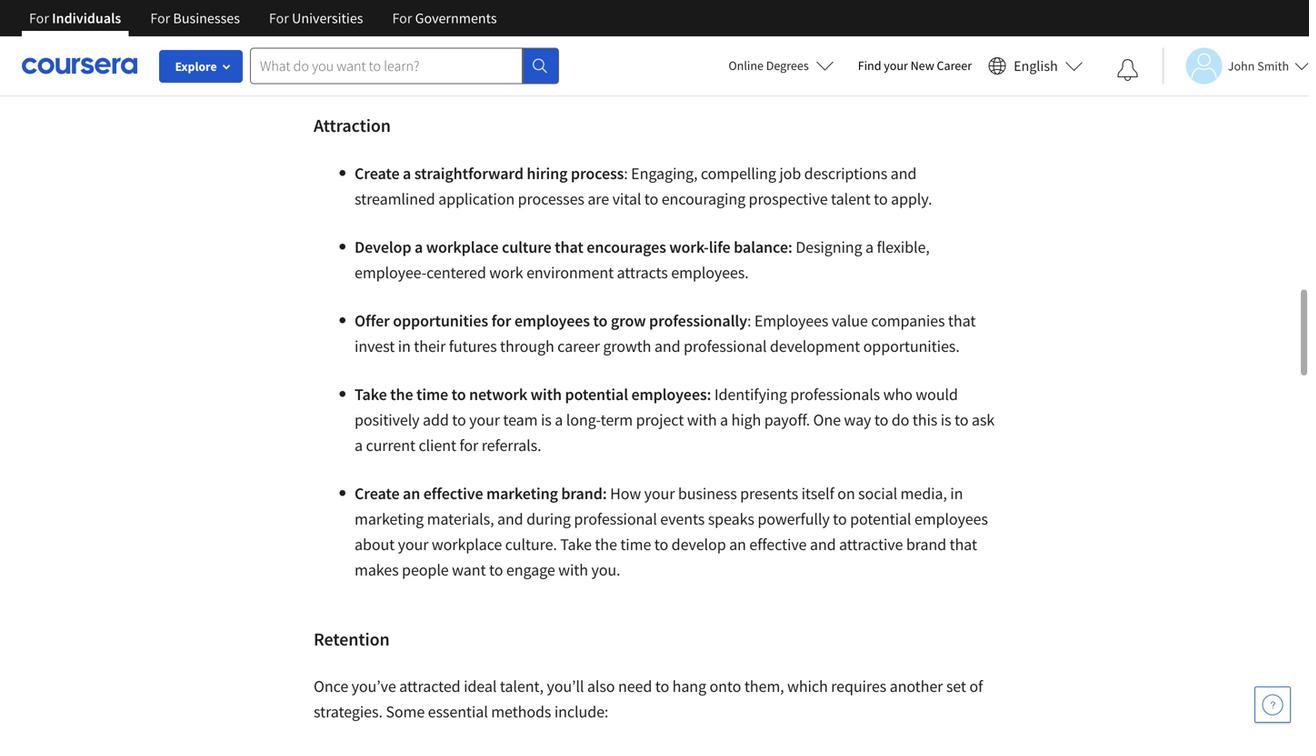 Task type: locate. For each thing, give the bounding box(es) containing it.
1 vertical spatial time
[[621, 534, 652, 555]]

take down during on the left bottom of the page
[[561, 534, 592, 555]]

referrals.
[[482, 435, 542, 455]]

how
[[610, 483, 641, 504]]

1 vertical spatial take
[[561, 534, 592, 555]]

essential
[[428, 702, 488, 722]]

0 horizontal spatial take
[[355, 384, 387, 405]]

create down current
[[355, 483, 400, 504]]

3 for from the left
[[269, 9, 289, 27]]

encouraging
[[662, 189, 746, 209]]

universities
[[292, 9, 363, 27]]

in
[[398, 336, 411, 356], [951, 483, 964, 504]]

a
[[403, 163, 411, 184], [415, 237, 423, 257], [866, 237, 874, 257], [555, 410, 563, 430], [720, 410, 729, 430], [355, 435, 363, 455]]

1 horizontal spatial the
[[595, 534, 617, 555]]

1 vertical spatial professional
[[574, 509, 657, 529]]

on
[[838, 483, 856, 504]]

an down current
[[403, 483, 420, 504]]

in inside : employees value companies that invest in their futures through career growth and professional development opportunities.
[[398, 336, 411, 356]]

0 vertical spatial :
[[624, 163, 628, 184]]

in left their
[[398, 336, 411, 356]]

1 horizontal spatial potential
[[851, 509, 912, 529]]

how your business presents itself on social media, in marketing materials, and during professional events speaks powerfully to potential employees about your workplace culture. take the time to develop an effective and attractive brand that makes people want to engage with you.
[[355, 483, 989, 580]]

to left grow
[[593, 310, 608, 331]]

marketing up during on the left bottom of the page
[[487, 483, 558, 504]]

1 vertical spatial the
[[595, 534, 617, 555]]

employees inside how your business presents itself on social media, in marketing materials, and during professional events speaks powerfully to potential employees about your workplace culture. take the time to develop an effective and attractive brand that makes people want to engage with you.
[[915, 509, 989, 529]]

futures
[[449, 336, 497, 356]]

for
[[29, 9, 49, 27], [150, 9, 170, 27], [269, 9, 289, 27], [392, 9, 412, 27]]

for up through
[[492, 310, 512, 331]]

0 vertical spatial that
[[555, 237, 584, 257]]

1 horizontal spatial an
[[730, 534, 747, 555]]

methods
[[491, 702, 552, 722]]

marketing up 'about' on the bottom left of the page
[[355, 509, 424, 529]]

that right companies
[[949, 310, 976, 331]]

0 horizontal spatial marketing
[[355, 509, 424, 529]]

a right develop
[[415, 237, 423, 257]]

requires
[[832, 676, 887, 697]]

0 horizontal spatial for
[[460, 435, 479, 455]]

the up positively
[[390, 384, 413, 405]]

1 vertical spatial an
[[730, 534, 747, 555]]

a inside designing a flexible, employee-centered work environment attracts employees.
[[866, 237, 874, 257]]

governments
[[415, 9, 497, 27]]

for left 'individuals' in the left of the page
[[29, 9, 49, 27]]

take the time to network with potential employees:
[[355, 384, 715, 405]]

potential up long- at the left of page
[[565, 384, 629, 405]]

john smith button
[[1163, 48, 1310, 84]]

to right need
[[656, 676, 670, 697]]

: inside : engaging, compelling job descriptions and streamlined application processes are vital to encouraging prospective talent to apply.
[[624, 163, 628, 184]]

0 horizontal spatial employees
[[515, 310, 590, 331]]

workplace up the want
[[432, 534, 502, 555]]

for
[[492, 310, 512, 331], [460, 435, 479, 455]]

professional for create an effective marketing brand:
[[574, 509, 657, 529]]

with up team
[[531, 384, 562, 405]]

and down professionally
[[655, 336, 681, 356]]

who
[[884, 384, 913, 405]]

: up vital
[[624, 163, 628, 184]]

media,
[[901, 483, 948, 504]]

2 create from the top
[[355, 483, 400, 504]]

effective up materials,
[[424, 483, 483, 504]]

0 vertical spatial professional
[[684, 336, 767, 356]]

0 horizontal spatial potential
[[565, 384, 629, 405]]

1 for from the left
[[29, 9, 49, 27]]

0 horizontal spatial professional
[[574, 509, 657, 529]]

0 vertical spatial create
[[355, 163, 400, 184]]

0 vertical spatial for
[[492, 310, 512, 331]]

professional inside how your business presents itself on social media, in marketing materials, and during professional events speaks powerfully to potential employees about your workplace culture. take the time to develop an effective and attractive brand that makes people want to engage with you.
[[574, 509, 657, 529]]

professional inside : employees value companies that invest in their futures through career growth and professional development opportunities.
[[684, 336, 767, 356]]

to down events
[[655, 534, 669, 555]]

1 horizontal spatial time
[[621, 534, 652, 555]]

and inside : employees value companies that invest in their futures through career growth and professional development opportunities.
[[655, 336, 681, 356]]

effective
[[424, 483, 483, 504], [750, 534, 807, 555]]

through
[[500, 336, 555, 356]]

1 vertical spatial that
[[949, 310, 976, 331]]

take up positively
[[355, 384, 387, 405]]

1 horizontal spatial employees
[[915, 509, 989, 529]]

john
[[1229, 58, 1256, 74]]

talent,
[[500, 676, 544, 697]]

0 horizontal spatial :
[[624, 163, 628, 184]]

to
[[645, 189, 659, 209], [874, 189, 888, 209], [593, 310, 608, 331], [452, 384, 466, 405], [452, 410, 466, 430], [875, 410, 889, 430], [955, 410, 969, 430], [833, 509, 847, 529], [655, 534, 669, 555], [489, 560, 503, 580], [656, 676, 670, 697]]

1 horizontal spatial effective
[[750, 534, 807, 555]]

is right team
[[541, 410, 552, 430]]

for for businesses
[[150, 9, 170, 27]]

in inside how your business presents itself on social media, in marketing materials, and during professional events speaks powerfully to potential employees about your workplace culture. take the time to develop an effective and attractive brand that makes people want to engage with you.
[[951, 483, 964, 504]]

develop
[[355, 237, 412, 257]]

materials,
[[427, 509, 494, 529]]

for for individuals
[[29, 9, 49, 27]]

identifying
[[715, 384, 788, 405]]

for individuals
[[29, 9, 121, 27]]

1 vertical spatial marketing
[[355, 509, 424, 529]]

1 horizontal spatial in
[[951, 483, 964, 504]]

0 horizontal spatial an
[[403, 483, 420, 504]]

flexible,
[[877, 237, 930, 257]]

is right this
[[941, 410, 952, 430]]

2 vertical spatial with
[[559, 560, 588, 580]]

professional down professionally
[[684, 336, 767, 356]]

also
[[588, 676, 615, 697]]

0 horizontal spatial in
[[398, 336, 411, 356]]

career
[[558, 336, 600, 356]]

time
[[417, 384, 449, 405], [621, 534, 652, 555]]

employees.
[[672, 262, 749, 283]]

john smith
[[1229, 58, 1290, 74]]

the inside how your business presents itself on social media, in marketing materials, and during professional events speaks powerfully to potential employees about your workplace culture. take the time to develop an effective and attractive brand that makes people want to engage with you.
[[595, 534, 617, 555]]

1 horizontal spatial take
[[561, 534, 592, 555]]

None search field
[[250, 48, 559, 84]]

2 vertical spatial that
[[950, 534, 978, 555]]

employees
[[515, 310, 590, 331], [915, 509, 989, 529]]

employees up through
[[515, 310, 590, 331]]

that right brand
[[950, 534, 978, 555]]

0 horizontal spatial is
[[541, 410, 552, 430]]

effective down powerfully
[[750, 534, 807, 555]]

for left businesses
[[150, 9, 170, 27]]

create a straightforward hiring process
[[355, 163, 624, 184]]

a left flexible,
[[866, 237, 874, 257]]

once you've attracted ideal talent, you'll also need to hang onto them, which requires another set of strategies. some essential methods include:
[[314, 676, 983, 722]]

an
[[403, 483, 420, 504], [730, 534, 747, 555]]

4 for from the left
[[392, 9, 412, 27]]

your right find
[[884, 57, 909, 74]]

0 vertical spatial marketing
[[487, 483, 558, 504]]

and down powerfully
[[810, 534, 836, 555]]

environment
[[527, 262, 614, 283]]

ideal
[[464, 676, 497, 697]]

2 for from the left
[[150, 9, 170, 27]]

1 horizontal spatial professional
[[684, 336, 767, 356]]

for left universities
[[269, 9, 289, 27]]

onto
[[710, 676, 742, 697]]

professionals
[[791, 384, 881, 405]]

1 vertical spatial create
[[355, 483, 400, 504]]

that inside : employees value companies that invest in their futures through career growth and professional development opportunities.
[[949, 310, 976, 331]]

1 vertical spatial workplace
[[432, 534, 502, 555]]

to right talent
[[874, 189, 888, 209]]

1 horizontal spatial for
[[492, 310, 512, 331]]

is
[[541, 410, 552, 430], [941, 410, 952, 430]]

for right client
[[460, 435, 479, 455]]

your inside identifying professionals who would positively add to your team is a long-term project with a high payoff. one way to do this is to ask a current client for referrals.
[[469, 410, 500, 430]]

1 horizontal spatial is
[[941, 410, 952, 430]]

a up streamlined on the top left
[[403, 163, 411, 184]]

with down employees:
[[687, 410, 717, 430]]

employees:
[[632, 384, 712, 405]]

0 vertical spatial potential
[[565, 384, 629, 405]]

english button
[[982, 36, 1091, 96]]

employees up brand
[[915, 509, 989, 529]]

1 vertical spatial potential
[[851, 509, 912, 529]]

0 horizontal spatial the
[[390, 384, 413, 405]]

client
[[419, 435, 457, 455]]

life
[[709, 237, 731, 257]]

and up culture.
[[498, 509, 524, 529]]

process
[[571, 163, 624, 184]]

0 vertical spatial effective
[[424, 483, 483, 504]]

that up the 'environment'
[[555, 237, 584, 257]]

0 vertical spatial the
[[390, 384, 413, 405]]

the up you.
[[595, 534, 617, 555]]

for for governments
[[392, 9, 412, 27]]

0 vertical spatial in
[[398, 336, 411, 356]]

1 vertical spatial in
[[951, 483, 964, 504]]

to left do at the right of the page
[[875, 410, 889, 430]]

help center image
[[1263, 694, 1284, 716]]

coursera image
[[22, 51, 137, 80]]

time inside how your business presents itself on social media, in marketing materials, and during professional events speaks powerfully to potential employees about your workplace culture. take the time to develop an effective and attractive brand that makes people want to engage with you.
[[621, 534, 652, 555]]

grow
[[611, 310, 646, 331]]

one
[[814, 410, 841, 430]]

network
[[469, 384, 528, 405]]

2 is from the left
[[941, 410, 952, 430]]

: employees value companies that invest in their futures through career growth and professional development opportunities.
[[355, 310, 976, 356]]

job
[[780, 163, 802, 184]]

0 vertical spatial time
[[417, 384, 449, 405]]

potential down social
[[851, 509, 912, 529]]

workplace up centered
[[426, 237, 499, 257]]

include:
[[555, 702, 609, 722]]

for inside identifying professionals who would positively add to your team is a long-term project with a high payoff. one way to do this is to ask a current client for referrals.
[[460, 435, 479, 455]]

professional down how
[[574, 509, 657, 529]]

1 horizontal spatial :
[[748, 310, 752, 331]]

for up what do you want to learn? text field at the top
[[392, 9, 412, 27]]

potential
[[565, 384, 629, 405], [851, 509, 912, 529]]

your down network
[[469, 410, 500, 430]]

encourages
[[587, 237, 667, 257]]

descriptions
[[805, 163, 888, 184]]

1 vertical spatial with
[[687, 410, 717, 430]]

you've
[[352, 676, 396, 697]]

in right media,
[[951, 483, 964, 504]]

and up apply.
[[891, 163, 917, 184]]

retention
[[314, 628, 390, 651]]

hiring
[[527, 163, 568, 184]]

1 create from the top
[[355, 163, 400, 184]]

project
[[636, 410, 684, 430]]

during
[[527, 509, 571, 529]]

offer
[[355, 310, 390, 331]]

their
[[414, 336, 446, 356]]

do
[[892, 410, 910, 430]]

identifying professionals who would positively add to your team is a long-term project with a high payoff. one way to do this is to ask a current client for referrals.
[[355, 384, 995, 455]]

1 vertical spatial :
[[748, 310, 752, 331]]

an down the speaks
[[730, 534, 747, 555]]

would
[[916, 384, 959, 405]]

to inside once you've attracted ideal talent, you'll also need to hang onto them, which requires another set of strategies. some essential methods include:
[[656, 676, 670, 697]]

professional for offer opportunities for employees to grow professionally
[[684, 336, 767, 356]]

with left you.
[[559, 560, 588, 580]]

: left employees
[[748, 310, 752, 331]]

development
[[770, 336, 861, 356]]

1 vertical spatial employees
[[915, 509, 989, 529]]

makes
[[355, 560, 399, 580]]

you.
[[592, 560, 621, 580]]

time up add
[[417, 384, 449, 405]]

time up you.
[[621, 534, 652, 555]]

to right the want
[[489, 560, 503, 580]]

create up streamlined on the top left
[[355, 163, 400, 184]]

1 vertical spatial for
[[460, 435, 479, 455]]

to right add
[[452, 410, 466, 430]]

take inside how your business presents itself on social media, in marketing materials, and during professional events speaks powerfully to potential employees about your workplace culture. take the time to develop an effective and attractive brand that makes people want to engage with you.
[[561, 534, 592, 555]]

1 vertical spatial effective
[[750, 534, 807, 555]]

: inside : employees value companies that invest in their futures through career growth and professional development opportunities.
[[748, 310, 752, 331]]

which
[[788, 676, 828, 697]]

the
[[390, 384, 413, 405], [595, 534, 617, 555]]

engaging,
[[631, 163, 698, 184]]

want
[[452, 560, 486, 580]]

prospective
[[749, 189, 828, 209]]

potential inside how your business presents itself on social media, in marketing materials, and during professional events speaks powerfully to potential employees about your workplace culture. take the time to develop an effective and attractive brand that makes people want to engage with you.
[[851, 509, 912, 529]]

effective inside how your business presents itself on social media, in marketing materials, and during professional events speaks powerfully to potential employees about your workplace culture. take the time to develop an effective and attractive brand that makes people want to engage with you.
[[750, 534, 807, 555]]



Task type: describe. For each thing, give the bounding box(es) containing it.
0 vertical spatial an
[[403, 483, 420, 504]]

that for companies
[[949, 310, 976, 331]]

your up people
[[398, 534, 429, 555]]

attractive
[[840, 534, 904, 555]]

growth
[[603, 336, 652, 356]]

to left network
[[452, 384, 466, 405]]

are
[[588, 189, 610, 209]]

create for how your business presents itself on social media, in marketing materials, and during professional events speaks powerfully to potential employees about your workplace culture. take the time to develop an effective and attractive brand that makes people want to engage with you.
[[355, 483, 400, 504]]

streamlined
[[355, 189, 435, 209]]

add
[[423, 410, 449, 430]]

once
[[314, 676, 349, 697]]

1 horizontal spatial marketing
[[487, 483, 558, 504]]

for businesses
[[150, 9, 240, 27]]

attracted
[[399, 676, 461, 697]]

work
[[490, 262, 524, 283]]

0 horizontal spatial effective
[[424, 483, 483, 504]]

career
[[937, 57, 972, 74]]

designing a flexible, employee-centered work environment attracts employees.
[[355, 237, 930, 283]]

professionally
[[650, 310, 748, 331]]

online degrees
[[729, 57, 809, 74]]

current
[[366, 435, 416, 455]]

your right how
[[645, 483, 675, 504]]

designing
[[796, 237, 863, 257]]

culture.
[[505, 534, 557, 555]]

for governments
[[392, 9, 497, 27]]

workplace inside how your business presents itself on social media, in marketing materials, and during professional events speaks powerfully to potential employees about your workplace culture. take the time to develop an effective and attractive brand that makes people want to engage with you.
[[432, 534, 502, 555]]

long-
[[566, 410, 601, 430]]

apply.
[[891, 189, 933, 209]]

work-
[[670, 237, 709, 257]]

degrees
[[767, 57, 809, 74]]

1 is from the left
[[541, 410, 552, 430]]

that inside how your business presents itself on social media, in marketing materials, and during professional events speaks powerfully to potential employees about your workplace culture. take the time to develop an effective and attractive brand that makes people want to engage with you.
[[950, 534, 978, 555]]

balance:
[[734, 237, 793, 257]]

0 vertical spatial workplace
[[426, 237, 499, 257]]

explore
[[175, 58, 217, 75]]

positively
[[355, 410, 420, 430]]

show notifications image
[[1118, 59, 1140, 81]]

online
[[729, 57, 764, 74]]

centered
[[427, 262, 486, 283]]

offer opportunities for employees to grow professionally
[[355, 310, 748, 331]]

a left high at bottom right
[[720, 410, 729, 430]]

ask
[[972, 410, 995, 430]]

way
[[844, 410, 872, 430]]

: for offer opportunities for employees to grow professionally
[[748, 310, 752, 331]]

What do you want to learn? text field
[[250, 48, 523, 84]]

talent
[[831, 189, 871, 209]]

0 horizontal spatial time
[[417, 384, 449, 405]]

to left ask
[[955, 410, 969, 430]]

for universities
[[269, 9, 363, 27]]

employees
[[755, 310, 829, 331]]

of
[[970, 676, 983, 697]]

0 vertical spatial with
[[531, 384, 562, 405]]

businesses
[[173, 9, 240, 27]]

english
[[1014, 57, 1059, 75]]

this
[[913, 410, 938, 430]]

create an effective marketing brand:
[[355, 483, 610, 504]]

culture
[[502, 237, 552, 257]]

brand:
[[562, 483, 607, 504]]

0 vertical spatial take
[[355, 384, 387, 405]]

you'll
[[547, 676, 584, 697]]

high
[[732, 410, 762, 430]]

to down on
[[833, 509, 847, 529]]

brand
[[907, 534, 947, 555]]

engage
[[507, 560, 555, 580]]

online degrees button
[[714, 45, 849, 86]]

for for universities
[[269, 9, 289, 27]]

that for culture
[[555, 237, 584, 257]]

with inside how your business presents itself on social media, in marketing materials, and during professional events speaks powerfully to potential employees about your workplace culture. take the time to develop an effective and attractive brand that makes people want to engage with you.
[[559, 560, 588, 580]]

hang
[[673, 676, 707, 697]]

: for create a straightforward hiring process
[[624, 163, 628, 184]]

an inside how your business presents itself on social media, in marketing materials, and during professional events speaks powerfully to potential employees about your workplace culture. take the time to develop an effective and attractive brand that makes people want to engage with you.
[[730, 534, 747, 555]]

powerfully
[[758, 509, 830, 529]]

individuals
[[52, 9, 121, 27]]

some
[[386, 702, 425, 722]]

attraction
[[314, 114, 391, 137]]

to right vital
[[645, 189, 659, 209]]

events
[[661, 509, 705, 529]]

speaks
[[708, 509, 755, 529]]

a left current
[[355, 435, 363, 455]]

presents
[[741, 483, 799, 504]]

attracts
[[617, 262, 668, 283]]

and inside : engaging, compelling job descriptions and streamlined application processes are vital to encouraging prospective talent to apply.
[[891, 163, 917, 184]]

create for : engaging, compelling job descriptions and streamlined application processes are vital to encouraging prospective talent to apply.
[[355, 163, 400, 184]]

develop
[[672, 534, 726, 555]]

compelling
[[701, 163, 777, 184]]

find your new career link
[[849, 55, 982, 77]]

another
[[890, 676, 944, 697]]

need
[[619, 676, 652, 697]]

opportunities.
[[864, 336, 960, 356]]

set
[[947, 676, 967, 697]]

straightforward
[[415, 163, 524, 184]]

new
[[911, 57, 935, 74]]

with inside identifying professionals who would positively add to your team is a long-term project with a high payoff. one way to do this is to ask a current client for referrals.
[[687, 410, 717, 430]]

processes
[[518, 189, 585, 209]]

itself
[[802, 483, 835, 504]]

a left long- at the left of page
[[555, 410, 563, 430]]

marketing inside how your business presents itself on social media, in marketing materials, and during professional events speaks powerfully to potential employees about your workplace culture. take the time to develop an effective and attractive brand that makes people want to engage with you.
[[355, 509, 424, 529]]

develop a workplace culture that encourages work-life balance:
[[355, 237, 796, 257]]

employee-
[[355, 262, 427, 283]]

0 vertical spatial employees
[[515, 310, 590, 331]]

strategies.
[[314, 702, 383, 722]]

banner navigation
[[15, 0, 512, 36]]



Task type: vqa. For each thing, say whether or not it's contained in the screenshot.
HOW YOUR BUSINESS PRESENTS ITSELF ON SOCIAL MEDIA, IN MARKETING MATERIALS, AND DURING PROFESSIONAL EVENTS SPEAKS POWERFULLY TO POTENTIAL EMPLOYEES ABOUT YOUR WORKPLACE CULTURE. TAKE THE TIME TO DEVELOP AN EFFECTIVE AND ATTRACTIVE BRAND THAT MAKES PEOPLE WANT TO ENGAGE WITH YOU. at the bottom
yes



